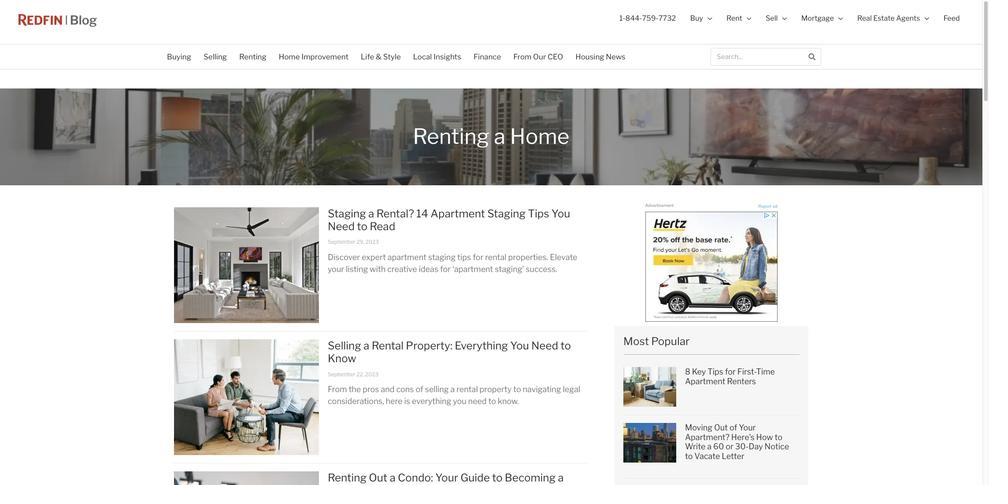 Task type: describe. For each thing, give the bounding box(es) containing it.
report ad button
[[758, 203, 778, 212]]

feed link
[[937, 4, 967, 33]]

1 vertical spatial for
[[440, 265, 451, 274]]

our
[[533, 52, 546, 61]]

estate
[[873, 14, 895, 22]]

local insights
[[413, 52, 461, 61]]

feed
[[944, 14, 960, 22]]

becoming
[[505, 472, 556, 485]]

apartment inside 8 key tips for first-time apartment renters
[[685, 377, 725, 386]]

home improvement
[[279, 52, 349, 61]]

1 horizontal spatial home
[[510, 124, 570, 150]]

day
[[749, 443, 763, 452]]

popular
[[651, 335, 690, 348]]

september 22, 2023
[[328, 371, 379, 378]]

how
[[756, 433, 773, 442]]

discover
[[328, 253, 360, 262]]

style
[[383, 52, 401, 61]]

selling for selling a rental property: everything you need to know
[[328, 340, 361, 353]]

redfin | real estate tips for home buying, selling & more image
[[15, 8, 100, 32]]

0 vertical spatial for
[[473, 253, 483, 262]]

or
[[726, 443, 734, 452]]

and
[[381, 385, 395, 394]]

759-
[[642, 14, 659, 22]]

here
[[386, 397, 403, 406]]

rent
[[727, 14, 742, 22]]

letter
[[722, 452, 745, 461]]

life & style
[[361, 52, 401, 61]]

improvement
[[301, 52, 349, 61]]

a inside from the pros and cons of selling a rental property to navigating legal considerations, here is everything you need to know.
[[450, 385, 455, 394]]

selling for selling
[[204, 52, 227, 61]]

8
[[685, 368, 690, 377]]

staging a rental? 14 apartment staging tips you need to read link
[[328, 208, 570, 233]]

discover expert apartment staging tips for rental properties. elevate your listing with creative ideas for 'apartment staging' success.
[[328, 253, 577, 274]]

elevate
[[550, 253, 577, 262]]

guide
[[461, 472, 490, 485]]

you inside selling a rental property: everything you need to know
[[510, 340, 529, 353]]

renters
[[727, 377, 756, 386]]

success.
[[526, 265, 557, 274]]

housing news
[[575, 52, 626, 61]]

need inside staging a rental? 14 apartment staging tips you need to read
[[328, 220, 355, 233]]

local
[[413, 52, 432, 61]]

you inside staging a rental? 14 apartment staging tips you need to read
[[552, 208, 570, 220]]

apartment?
[[685, 433, 730, 442]]

landlord
[[328, 485, 372, 486]]

to up notice
[[775, 433, 782, 442]]

renting out a condo: your guide to becoming a landlord
[[328, 472, 564, 486]]

september for know
[[328, 371, 355, 378]]

a inside selling a rental property: everything you need to know
[[364, 340, 369, 353]]

legal
[[563, 385, 580, 394]]

key
[[692, 368, 706, 377]]

with
[[370, 265, 386, 274]]

financial consultation with financial advisor image
[[158, 339, 334, 456]]

mortgage link
[[794, 4, 850, 33]]

29,
[[357, 239, 364, 246]]

need
[[468, 397, 487, 406]]

living room texas home image
[[158, 207, 334, 324]]

rent link
[[719, 4, 759, 33]]

know
[[328, 353, 356, 365]]

condo:
[[398, 472, 433, 485]]

apartment inside staging a rental? 14 apartment staging tips you need to read
[[431, 208, 485, 220]]

everything
[[412, 397, 451, 406]]

september 29, 2023
[[328, 239, 379, 246]]

considerations,
[[328, 397, 384, 406]]

1-844-759-7732
[[619, 14, 676, 22]]

real estate agents
[[857, 14, 920, 22]]

ad region
[[645, 212, 778, 322]]

tips inside staging a rental? 14 apartment staging tips you need to read
[[528, 208, 549, 220]]

renting for renting out a condo: your guide to becoming a landlord
[[328, 472, 367, 485]]

property:
[[406, 340, 452, 353]]

properties.
[[508, 253, 548, 262]]

housing
[[575, 52, 604, 61]]

here's
[[731, 433, 755, 442]]

60
[[713, 443, 724, 452]]

september for need
[[328, 239, 355, 246]]

real estate agents link
[[850, 4, 937, 33]]

out for a
[[369, 472, 387, 485]]

to down the property
[[488, 397, 496, 406]]

finance
[[474, 52, 501, 61]]

selling
[[425, 385, 449, 394]]

30-
[[735, 443, 749, 452]]

0 vertical spatial home
[[279, 52, 300, 61]]

your inside "renting out a condo: your guide to becoming a landlord"
[[435, 472, 458, 485]]

news
[[606, 52, 626, 61]]

real
[[857, 14, 872, 22]]



Task type: vqa. For each thing, say whether or not it's contained in the screenshot.
favorite button image for $325,000
no



Task type: locate. For each thing, give the bounding box(es) containing it.
rental up the staging' in the right bottom of the page
[[485, 253, 507, 262]]

1 horizontal spatial you
[[552, 208, 570, 220]]

0 vertical spatial 2023
[[365, 239, 379, 246]]

september down know
[[328, 371, 355, 378]]

1 vertical spatial home
[[510, 124, 570, 150]]

for inside 8 key tips for first-time apartment renters
[[725, 368, 736, 377]]

sell link
[[759, 4, 794, 33]]

2023 for know
[[365, 371, 379, 378]]

2 vertical spatial for
[[725, 368, 736, 377]]

selling
[[204, 52, 227, 61], [328, 340, 361, 353]]

Search... search field
[[711, 48, 803, 65]]

to up "legal"
[[561, 340, 571, 353]]

to right guide on the left of page
[[492, 472, 503, 485]]

2023
[[365, 239, 379, 246], [365, 371, 379, 378]]

to inside staging a rental? 14 apartment staging tips you need to read
[[357, 220, 367, 233]]

0 horizontal spatial your
[[435, 472, 458, 485]]

rental up you
[[457, 385, 478, 394]]

out inside "renting out a condo: your guide to becoming a landlord"
[[369, 472, 387, 485]]

you right everything
[[510, 340, 529, 353]]

first-
[[737, 368, 756, 377]]

selling a rental property: everything you need to know
[[328, 340, 571, 365]]

renting out a condo: your guide to becoming a landlord link
[[328, 472, 564, 486]]

staging
[[328, 208, 366, 220], [487, 208, 526, 220]]

the
[[349, 385, 361, 394]]

rental inside from the pros and cons of selling a rental property to navigating legal considerations, here is everything you need to know.
[[457, 385, 478, 394]]

for up the renters
[[725, 368, 736, 377]]

buying
[[167, 52, 191, 61]]

0 horizontal spatial of
[[416, 385, 423, 394]]

0 horizontal spatial staging
[[328, 208, 366, 220]]

most
[[623, 335, 649, 348]]

0 horizontal spatial renting
[[239, 52, 266, 61]]

staging
[[428, 253, 456, 262]]

2 horizontal spatial renting
[[413, 124, 489, 150]]

is
[[404, 397, 410, 406]]

14
[[416, 208, 428, 220]]

1 september from the top
[[328, 239, 355, 246]]

expert
[[362, 253, 386, 262]]

1 vertical spatial of
[[730, 423, 737, 433]]

a inside staging a rental? 14 apartment staging tips you need to read
[[368, 208, 374, 220]]

0 horizontal spatial out
[[369, 472, 387, 485]]

of right cons
[[416, 385, 423, 394]]

1 vertical spatial tips
[[708, 368, 723, 377]]

0 vertical spatial selling
[[204, 52, 227, 61]]

write
[[685, 443, 706, 452]]

from our ceo
[[513, 52, 563, 61]]

from left the
[[328, 385, 347, 394]]

1 horizontal spatial from
[[513, 52, 532, 61]]

notice
[[765, 443, 789, 452]]

renting a home
[[413, 124, 570, 150]]

2023 for need
[[365, 239, 379, 246]]

your
[[328, 265, 344, 274]]

rental?
[[377, 208, 414, 220]]

listing
[[346, 265, 368, 274]]

to inside selling a rental property: everything you need to know
[[561, 340, 571, 353]]

your left guide on the left of page
[[435, 472, 458, 485]]

1 vertical spatial out
[[369, 472, 387, 485]]

from for from the pros and cons of selling a rental property to navigating legal considerations, here is everything you need to know.
[[328, 385, 347, 394]]

you up elevate
[[552, 208, 570, 220]]

need
[[328, 220, 355, 233], [531, 340, 558, 353]]

1 horizontal spatial staging
[[487, 208, 526, 220]]

from our ceo link
[[507, 47, 569, 67]]

to
[[357, 220, 367, 233], [561, 340, 571, 353], [513, 385, 521, 394], [488, 397, 496, 406], [775, 433, 782, 442], [685, 452, 693, 461], [492, 472, 503, 485]]

report ad
[[758, 204, 778, 209]]

1 staging from the left
[[328, 208, 366, 220]]

844-
[[625, 14, 642, 22]]

september up 'discover' at bottom left
[[328, 239, 355, 246]]

1 horizontal spatial renting
[[328, 472, 367, 485]]

moving day apartment _ getty image
[[623, 368, 676, 407]]

of inside from the pros and cons of selling a rental property to navigating legal considerations, here is everything you need to know.
[[416, 385, 423, 394]]

you
[[453, 397, 466, 406]]

ideas
[[419, 265, 438, 274]]

renting for renting
[[239, 52, 266, 61]]

0 vertical spatial of
[[416, 385, 423, 394]]

life & style link
[[355, 47, 407, 67]]

1 vertical spatial renting
[[413, 124, 489, 150]]

&
[[376, 52, 382, 61]]

report
[[758, 204, 772, 209]]

2 vertical spatial renting
[[328, 472, 367, 485]]

from the pros and cons of selling a rental property to navigating legal considerations, here is everything you need to know.
[[328, 385, 580, 406]]

rental
[[372, 340, 404, 353]]

everything
[[455, 340, 508, 353]]

0 vertical spatial apartment
[[431, 208, 485, 220]]

out inside moving out of your apartment? here's how to write a 60 or 30-day notice to vacate letter
[[714, 423, 728, 433]]

0 horizontal spatial apartment
[[431, 208, 485, 220]]

0 horizontal spatial rental
[[457, 385, 478, 394]]

to inside "renting out a condo: your guide to becoming a landlord"
[[492, 472, 503, 485]]

1 horizontal spatial need
[[531, 340, 558, 353]]

your inside moving out of your apartment? here's how to write a 60 or 30-day notice to vacate letter
[[739, 423, 756, 433]]

of up the here's
[[730, 423, 737, 433]]

apartment right 14 at the top left of the page
[[431, 208, 485, 220]]

a
[[494, 124, 506, 150], [368, 208, 374, 220], [364, 340, 369, 353], [450, 385, 455, 394], [707, 443, 712, 452], [390, 472, 396, 485], [558, 472, 564, 485]]

tips
[[457, 253, 471, 262]]

for
[[473, 253, 483, 262], [440, 265, 451, 274], [725, 368, 736, 377]]

0 horizontal spatial tips
[[528, 208, 549, 220]]

buying link
[[161, 47, 197, 67]]

None search field
[[711, 48, 821, 66]]

0 vertical spatial from
[[513, 52, 532, 61]]

out up landlord
[[369, 472, 387, 485]]

0 vertical spatial need
[[328, 220, 355, 233]]

renting inside "renting out a condo: your guide to becoming a landlord"
[[328, 472, 367, 485]]

apartment down key
[[685, 377, 725, 386]]

housing news link
[[569, 47, 632, 67]]

7732
[[659, 14, 676, 22]]

2023 right 22,
[[365, 371, 379, 378]]

0 vertical spatial rental
[[485, 253, 507, 262]]

1 vertical spatial selling
[[328, 340, 361, 353]]

staging'
[[495, 265, 524, 274]]

2 september from the top
[[328, 371, 355, 378]]

your up the here's
[[739, 423, 756, 433]]

0 horizontal spatial from
[[328, 385, 347, 394]]

sell
[[766, 14, 778, 22]]

renting link
[[233, 47, 273, 67]]

1 vertical spatial 2023
[[365, 371, 379, 378]]

1 horizontal spatial apartment
[[685, 377, 725, 386]]

0 horizontal spatial home
[[279, 52, 300, 61]]

0 horizontal spatial need
[[328, 220, 355, 233]]

0 vertical spatial your
[[739, 423, 756, 433]]

2 staging from the left
[[487, 208, 526, 220]]

'apartment
[[452, 265, 493, 274]]

view of a city and apartment complexes image
[[623, 423, 676, 463]]

2023 right "29,"
[[365, 239, 379, 246]]

time
[[756, 368, 775, 377]]

to up know.
[[513, 385, 521, 394]]

finance link
[[467, 47, 507, 67]]

1 horizontal spatial your
[[739, 423, 756, 433]]

moving
[[685, 423, 712, 433]]

your
[[739, 423, 756, 433], [435, 472, 458, 485]]

0 vertical spatial out
[[714, 423, 728, 433]]

2 horizontal spatial for
[[725, 368, 736, 377]]

1 horizontal spatial out
[[714, 423, 728, 433]]

tips inside 8 key tips for first-time apartment renters
[[708, 368, 723, 377]]

0 vertical spatial tips
[[528, 208, 549, 220]]

selling a rental property: everything you need to know link
[[328, 340, 571, 365]]

22,
[[357, 371, 364, 378]]

1-844-759-7732 link
[[612, 4, 683, 33]]

8 key tips for first-time apartment renters
[[685, 368, 775, 386]]

from for from our ceo
[[513, 52, 532, 61]]

apartment
[[388, 253, 427, 262]]

1 vertical spatial september
[[328, 371, 355, 378]]

0 vertical spatial september
[[328, 239, 355, 246]]

1 vertical spatial your
[[435, 472, 458, 485]]

1-
[[619, 14, 625, 22]]

a inside moving out of your apartment? here's how to write a 60 or 30-day notice to vacate letter
[[707, 443, 712, 452]]

out for of
[[714, 423, 728, 433]]

need inside selling a rental property: everything you need to know
[[531, 340, 558, 353]]

selling inside selling a rental property: everything you need to know
[[328, 340, 361, 353]]

0 horizontal spatial selling
[[204, 52, 227, 61]]

1 vertical spatial need
[[531, 340, 558, 353]]

need up navigating
[[531, 340, 558, 353]]

home
[[279, 52, 300, 61], [510, 124, 570, 150]]

from left "our"
[[513, 52, 532, 61]]

cons
[[396, 385, 414, 394]]

0 vertical spatial you
[[552, 208, 570, 220]]

need up september 29, 2023
[[328, 220, 355, 233]]

1 horizontal spatial selling
[[328, 340, 361, 353]]

selling right buying
[[204, 52, 227, 61]]

moving out of your apartment? here's how to write a 60 or 30-day notice to vacate letter
[[685, 423, 789, 461]]

1 horizontal spatial tips
[[708, 368, 723, 377]]

agents
[[896, 14, 920, 22]]

home improvement link
[[273, 47, 355, 67]]

1 vertical spatial apartment
[[685, 377, 725, 386]]

out up apartment?
[[714, 423, 728, 433]]

1 vertical spatial rental
[[457, 385, 478, 394]]

most popular
[[623, 335, 690, 348]]

0 horizontal spatial for
[[440, 265, 451, 274]]

for up the 'apartment
[[473, 253, 483, 262]]

1 horizontal spatial rental
[[485, 253, 507, 262]]

0 horizontal spatial you
[[510, 340, 529, 353]]

from inside from the pros and cons of selling a rental property to navigating legal considerations, here is everything you need to know.
[[328, 385, 347, 394]]

navigating
[[523, 385, 561, 394]]

search image
[[809, 53, 816, 60]]

0 vertical spatial renting
[[239, 52, 266, 61]]

life
[[361, 52, 374, 61]]

to up "29,"
[[357, 220, 367, 233]]

renting for renting a home
[[413, 124, 489, 150]]

1 horizontal spatial for
[[473, 253, 483, 262]]

1 vertical spatial from
[[328, 385, 347, 394]]

selling link
[[197, 47, 233, 67]]

out
[[714, 423, 728, 433], [369, 472, 387, 485]]

staging a rental? 14 apartment staging tips you need to read
[[328, 208, 570, 233]]

for down staging
[[440, 265, 451, 274]]

ceo
[[548, 52, 563, 61]]

1 vertical spatial you
[[510, 340, 529, 353]]

creative
[[387, 265, 417, 274]]

to down write
[[685, 452, 693, 461]]

mortgage
[[801, 14, 834, 22]]

1 horizontal spatial of
[[730, 423, 737, 433]]

of inside moving out of your apartment? here's how to write a 60 or 30-day notice to vacate letter
[[730, 423, 737, 433]]

selling up know
[[328, 340, 361, 353]]

rental inside discover expert apartment staging tips for rental properties. elevate your listing with creative ideas for 'apartment staging' success.
[[485, 253, 507, 262]]

property
[[480, 385, 512, 394]]



